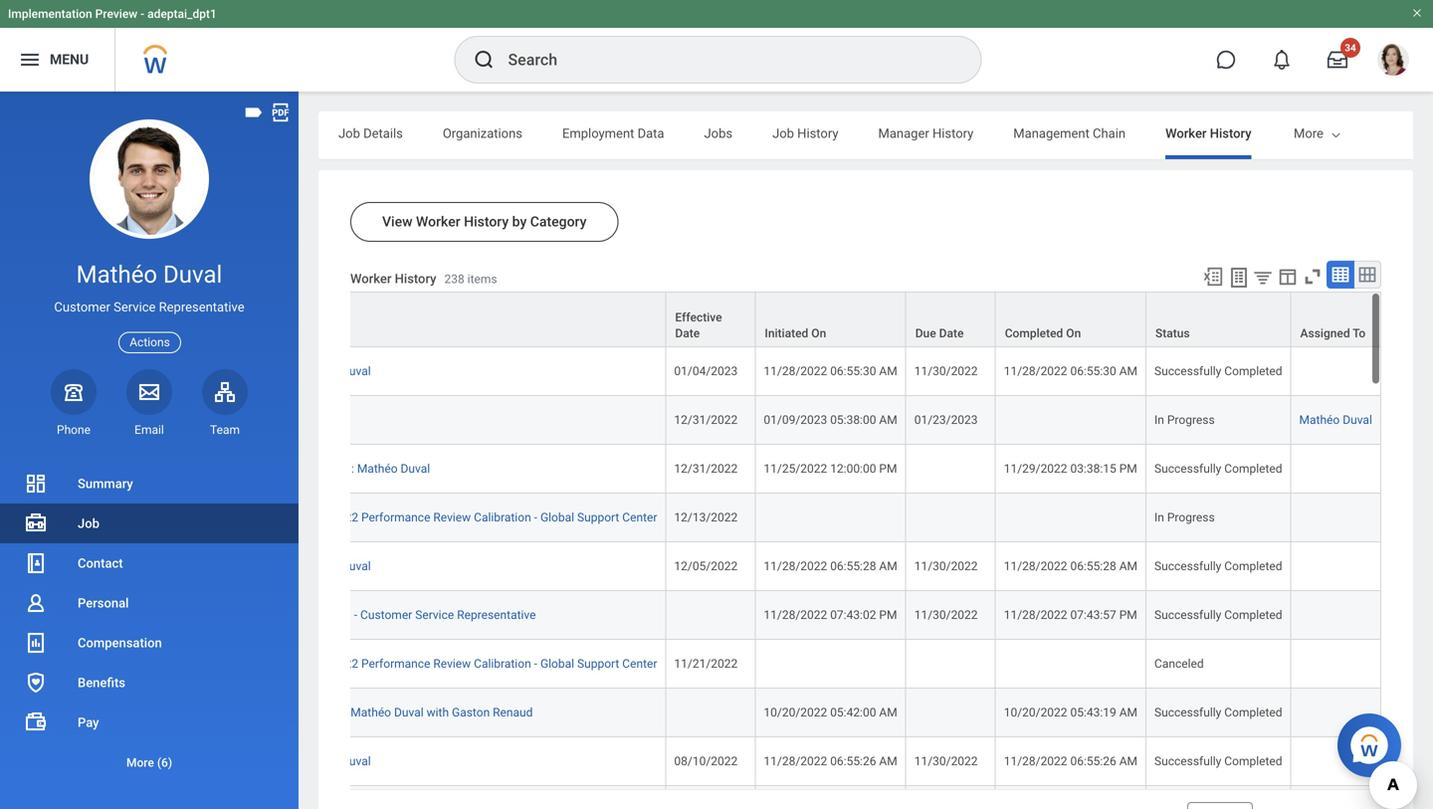 Task type: describe. For each thing, give the bounding box(es) containing it.
11/30/2022 for 11/28/2022 06:55:26 am
[[914, 754, 978, 768]]

absence request: mathéo duval for 01/04/2023
[[200, 364, 371, 378]]

10/20/2022 05:43:19 am
[[1004, 706, 1137, 720]]

11/28/2022 up 11/28/2022 07:43:02 pm
[[764, 559, 827, 573]]

in progress for 12/13/2022
[[1154, 511, 1215, 525]]

2 row from the top
[[191, 347, 1381, 396]]

progress for 12/31/2022
[[1167, 413, 1215, 427]]

(6)
[[157, 756, 172, 770]]

11/28/2022 down 10/20/2022 05:43:19 am
[[1004, 754, 1067, 768]]

completed for 11/28/2022 06:55:30 am
[[1224, 364, 1282, 378]]

contact
[[78, 556, 123, 571]]

am right the 05:38:00 on the right bottom of the page
[[879, 413, 897, 427]]

data
[[637, 126, 664, 141]]

canceled
[[1154, 657, 1204, 671]]

compensation link
[[0, 623, 299, 663]]

click to view/edit grid preferences image
[[1277, 266, 1299, 288]]

duval left with
[[394, 706, 424, 720]]

2022 for 11/21/2022
[[332, 657, 358, 671]]

organizations
[[443, 126, 522, 141]]

create mentorship event for mathéo duval with gaston renaud
[[200, 706, 533, 720]]

12/31/2022 for 01/09/2023 05:38:00 am
[[674, 413, 738, 427]]

phone image
[[60, 380, 88, 404]]

assigned
[[1300, 326, 1350, 340]]

mathéo duval: calibrate: 2022 performance review calibration - global support center link for 11/21/2022
[[200, 657, 657, 671]]

successfully completed for 11/28/2022 06:55:26 am
[[1154, 754, 1282, 768]]

create mentorship event for mathéo duval with gaston renaud link
[[200, 706, 533, 720]]

8 row from the top
[[191, 640, 1381, 689]]

by
[[512, 213, 527, 230]]

email
[[134, 423, 164, 437]]

mathéo down summary link
[[200, 511, 240, 525]]

request
[[200, 608, 243, 622]]

calibration for 11/21/2022
[[474, 657, 531, 671]]

5 row from the top
[[191, 494, 1381, 542]]

support for 11/21/2022
[[577, 657, 619, 671]]

1 06:55:28 from the left
[[830, 559, 876, 573]]

completed for 11/29/2022 03:38:15 pm
[[1224, 462, 1282, 476]]

successfully completed for 11/28/2022 06:55:28 am
[[1154, 559, 1282, 573]]

mathéo right for
[[351, 706, 391, 720]]

more (6)
[[126, 756, 172, 770]]

238
[[444, 272, 464, 286]]

view team image
[[213, 380, 237, 404]]

summary link
[[0, 464, 299, 504]]

worker for worker history 238 items
[[350, 271, 392, 286]]

mathéo right appraisal: on the left bottom of page
[[357, 462, 398, 476]]

history for worker history
[[1210, 126, 1251, 141]]

management
[[1013, 126, 1090, 141]]

initiated
[[765, 326, 808, 340]]

representative inside row
[[457, 608, 536, 622]]

service inside navigation pane region
[[114, 300, 156, 315]]

34
[[1345, 42, 1356, 54]]

date for due date
[[939, 326, 964, 340]]

summary image
[[24, 472, 48, 496]]

team mathéo duval element
[[202, 422, 248, 438]]

11 row from the top
[[191, 786, 1381, 809]]

34 button
[[1316, 38, 1360, 82]]

benefits link
[[0, 663, 299, 703]]

business process
[[201, 326, 296, 340]]

effective date
[[675, 311, 722, 340]]

in for 12/13/2022
[[1154, 511, 1164, 525]]

2 11/28/2022 06:55:26 am from the left
[[1004, 754, 1137, 768]]

mathéo up request loan: mathéo duval - customer service representative link on the bottom of page
[[298, 559, 338, 573]]

export to excel image
[[1202, 266, 1224, 288]]

2 06:55:30 from the left
[[1070, 364, 1116, 378]]

review for 12/13/2022
[[433, 511, 471, 525]]

duval right loan:
[[322, 608, 351, 622]]

absence request: mathéo duval for 12/05/2022
[[200, 559, 371, 573]]

pm for 11/28/2022 07:43:02 pm
[[879, 608, 897, 622]]

am down completed on popup button
[[1119, 364, 1137, 378]]

11/28/2022 up the 11/28/2022 07:43:57 pm
[[1004, 559, 1067, 573]]

request: for 01/04/2023
[[249, 364, 295, 378]]

job details
[[338, 126, 403, 141]]

initiated on button
[[756, 293, 905, 346]]

11/29/2022
[[1004, 462, 1067, 476]]

email mathéo duval element
[[126, 422, 172, 438]]

personal image
[[24, 591, 48, 615]]

pay link
[[0, 703, 299, 742]]

absence request: mathéo duval for 08/10/2022
[[200, 754, 371, 768]]

actions
[[130, 335, 170, 349]]

select to filter grid data image
[[1252, 267, 1274, 288]]

additiona
[[1380, 126, 1433, 141]]

completed for 11/28/2022 07:43:57 pm
[[1224, 608, 1282, 622]]

center for 12/13/2022
[[622, 511, 657, 525]]

employment data
[[562, 126, 664, 141]]

loan:
[[246, 608, 275, 622]]

row containing 12/31/2022
[[191, 396, 1381, 445]]

Search Workday  search field
[[508, 38, 940, 82]]

more (6) button
[[0, 742, 299, 782]]

pm for 11/25/2022 12:00:00 pm
[[879, 462, 897, 476]]

summary
[[78, 476, 133, 491]]

review for 11/21/2022
[[433, 657, 471, 671]]

to
[[1353, 326, 1366, 340]]

completed on
[[1005, 326, 1081, 340]]

history for job history
[[797, 126, 838, 141]]

manager
[[878, 126, 929, 141]]

0 vertical spatial performance
[[229, 462, 298, 476]]

on for initiated on
[[811, 326, 826, 340]]

mathéo duval: calibrate: 2022 performance review calibration - global support center for 12/13/2022
[[200, 511, 657, 525]]

compensation
[[78, 635, 162, 650]]

view printable version (pdf) image
[[270, 102, 292, 123]]

menu
[[50, 51, 89, 68]]

team
[[210, 423, 240, 437]]

business process button
[[192, 293, 665, 346]]

chain
[[1093, 126, 1126, 141]]

assigned to button
[[1291, 293, 1380, 346]]

request loan: mathéo duval - customer service representative link
[[200, 608, 536, 622]]

notifications large image
[[1272, 50, 1292, 70]]

10/20/2022 for 10/20/2022 05:43:19 am
[[1004, 706, 1067, 720]]

request loan: mathéo duval - customer service representative
[[200, 608, 536, 622]]

1 06:55:26 from the left
[[830, 754, 876, 768]]

employment
[[562, 126, 634, 141]]

worker inside button
[[416, 213, 460, 230]]

10/20/2022 05:42:00 am
[[764, 706, 897, 720]]

absence request: mathéo duval link for 08/10/2022
[[200, 754, 371, 768]]

absence request: mathéo duval link for 01/04/2023
[[200, 364, 371, 378]]

view
[[382, 213, 413, 230]]

center for 11/21/2022
[[622, 657, 657, 671]]

row containing request loan: mathéo duval - customer service representative
[[191, 591, 1381, 640]]

duval: for 12/13/2022
[[243, 511, 275, 525]]

navigation pane region
[[0, 92, 299, 809]]

mathéo duval: calibrate: 2022 performance review calibration - global support center link for 12/13/2022
[[200, 511, 657, 525]]

1 horizontal spatial service
[[415, 608, 454, 622]]

1 11/28/2022 06:55:26 am from the left
[[764, 754, 897, 768]]

6 row from the top
[[191, 542, 1381, 591]]

07:43:02
[[830, 608, 876, 622]]

am up the 11/28/2022 07:43:57 pm
[[1119, 559, 1137, 573]]

completed inside popup button
[[1005, 326, 1063, 340]]

due date button
[[906, 293, 995, 346]]

business
[[201, 326, 249, 340]]

2 06:55:28 from the left
[[1070, 559, 1116, 573]]

job history
[[772, 126, 838, 141]]

performance for 12/13/2022
[[361, 511, 430, 525]]

absence for 12/05/2022
[[200, 559, 246, 573]]

due
[[915, 326, 936, 340]]

search image
[[472, 48, 496, 72]]

contact link
[[0, 543, 299, 583]]

completed for 10/20/2022 05:43:19 am
[[1224, 706, 1282, 720]]

successfully completed for 11/28/2022 07:43:57 pm
[[1154, 608, 1282, 622]]

calibration for 12/13/2022
[[474, 511, 531, 525]]

menu banner
[[0, 0, 1433, 92]]

fullscreen image
[[1302, 266, 1324, 288]]

in progress for 12/31/2022
[[1154, 413, 1215, 427]]

calibrate: for 11/21/2022
[[278, 657, 329, 671]]

mathéo up 2022 performance appraisal: mathéo duval
[[298, 364, 338, 378]]

adeptai_dpt1
[[147, 7, 217, 21]]

08/10/2022
[[674, 754, 738, 768]]

history for manager history
[[932, 126, 974, 141]]

job for job history
[[772, 126, 794, 141]]

category
[[530, 213, 587, 230]]

effective
[[675, 311, 722, 325]]

global for 12/13/2022
[[540, 511, 574, 525]]

initiated on
[[765, 326, 826, 340]]

11/30/2022 for 11/28/2022 06:55:28 am
[[914, 559, 978, 573]]

job image
[[24, 512, 48, 535]]

pm for 11/29/2022 03:38:15 pm
[[1119, 462, 1137, 476]]

event
[[301, 706, 330, 720]]

contact image
[[24, 551, 48, 575]]

mathéo duval inside row
[[1299, 413, 1372, 427]]

11/28/2022 left 07:43:57 on the bottom right of the page
[[1004, 608, 1067, 622]]

worker for worker history
[[1165, 126, 1207, 141]]

phone button
[[51, 369, 97, 438]]

personal link
[[0, 583, 299, 623]]



Task type: locate. For each thing, give the bounding box(es) containing it.
performance
[[229, 462, 298, 476], [361, 511, 430, 525], [361, 657, 430, 671]]

worker right chain
[[1165, 126, 1207, 141]]

absence request: mathéo duval link down mentorship in the left of the page
[[200, 754, 371, 768]]

1 11/30/2022 from the top
[[914, 364, 978, 378]]

1 vertical spatial absence request: mathéo duval
[[200, 559, 371, 573]]

1 12/31/2022 from the top
[[674, 413, 738, 427]]

11/28/2022 06:55:30 am
[[764, 364, 897, 378], [1004, 364, 1137, 378]]

compensation image
[[24, 631, 48, 655]]

duval inside navigation pane region
[[163, 260, 222, 289]]

2 vertical spatial performance
[[361, 657, 430, 671]]

absence request: mathéo duval link
[[200, 364, 371, 378], [200, 559, 371, 573], [200, 754, 371, 768]]

11/28/2022 left the 07:43:02
[[764, 608, 827, 622]]

customer service representative
[[54, 300, 244, 315]]

2 on from the left
[[1066, 326, 1081, 340]]

absence for 08/10/2022
[[200, 754, 246, 768]]

implementation preview -   adeptai_dpt1
[[8, 7, 217, 21]]

1 horizontal spatial representative
[[457, 608, 536, 622]]

2022 down appraisal: on the left bottom of page
[[332, 511, 358, 525]]

history right manager
[[932, 126, 974, 141]]

0 horizontal spatial 10/20/2022
[[764, 706, 827, 720]]

1 vertical spatial 2022
[[332, 511, 358, 525]]

progress
[[1167, 413, 1215, 427], [1167, 511, 1215, 525]]

completed for 11/28/2022 06:55:28 am
[[1224, 559, 1282, 573]]

06:55:28 up the 07:43:02
[[830, 559, 876, 573]]

mathéo duval down assigned to
[[1299, 413, 1372, 427]]

close environment banner image
[[1411, 7, 1423, 19]]

customer inside navigation pane region
[[54, 300, 110, 315]]

successfully for 11/28/2022 06:55:28 am
[[1154, 559, 1221, 573]]

duval up customer service representative at the top left
[[163, 260, 222, 289]]

11/28/2022 down completed on
[[1004, 364, 1067, 378]]

2022 for 12/13/2022
[[332, 511, 358, 525]]

duval: down 2022 performance appraisal: mathéo duval link
[[243, 511, 275, 525]]

tag image
[[243, 102, 265, 123]]

items
[[467, 272, 497, 286]]

mathéo duval link
[[1299, 413, 1372, 427]]

more
[[1294, 126, 1324, 141], [126, 756, 154, 770]]

completed on button
[[996, 293, 1145, 346]]

expand table image
[[1357, 265, 1377, 285]]

6 successfully from the top
[[1154, 754, 1221, 768]]

- inside menu banner
[[140, 7, 144, 21]]

list
[[0, 464, 299, 782]]

menu button
[[0, 28, 115, 92]]

4 successfully from the top
[[1154, 608, 1221, 622]]

11/30/2022 for 11/28/2022 06:55:30 am
[[914, 364, 978, 378]]

3 absence from the top
[[200, 754, 246, 768]]

11/28/2022 down initiated on at the top
[[764, 364, 827, 378]]

worker
[[1165, 126, 1207, 141], [416, 213, 460, 230], [350, 271, 392, 286]]

history left timeline at the top right of the page
[[1210, 126, 1251, 141]]

center left the 11/21/2022
[[622, 657, 657, 671]]

12/31/2022 down the 01/04/2023
[[674, 413, 738, 427]]

1 vertical spatial global
[[540, 657, 574, 671]]

job for job details
[[338, 126, 360, 141]]

06:55:26 down 05:42:00 on the bottom right
[[830, 754, 876, 768]]

2 in progress from the top
[[1154, 511, 1215, 525]]

1 10/20/2022 from the left
[[764, 706, 827, 720]]

1 in progress from the top
[[1154, 413, 1215, 427]]

2 06:55:26 from the left
[[1070, 754, 1116, 768]]

date for effective date
[[675, 326, 700, 340]]

2022
[[200, 462, 226, 476], [332, 511, 358, 525], [332, 657, 358, 671]]

calibration
[[474, 511, 531, 525], [474, 657, 531, 671]]

job left details
[[338, 126, 360, 141]]

1 vertical spatial review
[[433, 657, 471, 671]]

1 row from the top
[[191, 292, 1381, 347]]

1 horizontal spatial on
[[1066, 326, 1081, 340]]

11/28/2022 06:55:28 am up the 11/28/2022 07:43:57 pm
[[1004, 559, 1137, 573]]

implementation
[[8, 7, 92, 21]]

date right due
[[939, 326, 964, 340]]

due date
[[915, 326, 964, 340]]

1 global from the top
[[540, 511, 574, 525]]

details
[[363, 126, 403, 141]]

3 successfully completed from the top
[[1154, 559, 1282, 573]]

duval up request loan: mathéo duval - customer service representative
[[341, 559, 371, 573]]

1 horizontal spatial customer
[[360, 608, 412, 622]]

0 vertical spatial mathéo duval: calibrate: 2022 performance review calibration - global support center link
[[200, 511, 657, 525]]

inbox large image
[[1328, 50, 1347, 70]]

mathéo right loan:
[[278, 608, 319, 622]]

2 10/20/2022 from the left
[[1004, 706, 1067, 720]]

1 horizontal spatial date
[[939, 326, 964, 340]]

0 vertical spatial customer
[[54, 300, 110, 315]]

4 row from the top
[[191, 445, 1381, 494]]

2 mathéo duval: calibrate: 2022 performance review calibration - global support center link from the top
[[200, 657, 657, 671]]

3 absence request: mathéo duval link from the top
[[200, 754, 371, 768]]

pay
[[78, 715, 99, 730]]

history
[[797, 126, 838, 141], [932, 126, 974, 141], [1210, 126, 1251, 141], [464, 213, 509, 230], [395, 271, 436, 286]]

list containing summary
[[0, 464, 299, 782]]

table image
[[1331, 265, 1350, 285]]

more left (6)
[[126, 756, 154, 770]]

service up with
[[415, 608, 454, 622]]

successfully completed for 11/28/2022 06:55:30 am
[[1154, 364, 1282, 378]]

duval
[[163, 260, 222, 289], [341, 364, 371, 378], [1343, 413, 1372, 427], [401, 462, 430, 476], [341, 559, 371, 573], [322, 608, 351, 622], [394, 706, 424, 720], [341, 754, 371, 768]]

2022 up for
[[332, 657, 358, 671]]

5 successfully from the top
[[1154, 706, 1221, 720]]

1 vertical spatial worker
[[416, 213, 460, 230]]

1 11/28/2022 06:55:28 am from the left
[[764, 559, 897, 573]]

mathéo down assigned on the top right
[[1299, 413, 1340, 427]]

representative up renaud
[[457, 608, 536, 622]]

3 11/30/2022 from the top
[[914, 608, 978, 622]]

in
[[1154, 413, 1164, 427], [1154, 511, 1164, 525]]

05:43:19
[[1070, 706, 1116, 720]]

absence up the view team icon
[[200, 364, 246, 378]]

absence request: mathéo duval down the process
[[200, 364, 371, 378]]

0 horizontal spatial 11/28/2022 06:55:28 am
[[764, 559, 897, 573]]

4 successfully completed from the top
[[1154, 608, 1282, 622]]

more down 34 button
[[1294, 126, 1324, 141]]

status button
[[1146, 293, 1290, 346]]

1 vertical spatial absence
[[200, 559, 246, 573]]

2 11/28/2022 06:55:28 am from the left
[[1004, 559, 1137, 573]]

1 vertical spatial in progress
[[1154, 511, 1215, 525]]

2 absence request: mathéo duval link from the top
[[200, 559, 371, 573]]

team link
[[202, 369, 248, 438]]

job right jobs
[[772, 126, 794, 141]]

0 vertical spatial 12/31/2022
[[674, 413, 738, 427]]

successfully completed for 10/20/2022 05:43:19 am
[[1154, 706, 1282, 720]]

5 successfully completed from the top
[[1154, 706, 1282, 720]]

11/28/2022 down 10/20/2022 05:42:00 am
[[764, 754, 827, 768]]

1 center from the top
[[622, 511, 657, 525]]

successfully for 10/20/2022 05:43:19 am
[[1154, 706, 1221, 720]]

0 vertical spatial service
[[114, 300, 156, 315]]

1 duval: from the top
[[243, 511, 275, 525]]

absence request: mathéo duval link down the process
[[200, 364, 371, 378]]

pm for 11/28/2022 07:43:57 pm
[[1119, 608, 1137, 622]]

absence request: mathéo duval link up loan:
[[200, 559, 371, 573]]

2 calibrate: from the top
[[278, 657, 329, 671]]

2 vertical spatial absence request: mathéo duval
[[200, 754, 371, 768]]

calibrate: for 12/13/2022
[[278, 511, 329, 525]]

0 vertical spatial more
[[1294, 126, 1324, 141]]

worker history
[[1165, 126, 1251, 141]]

1 vertical spatial 12/31/2022
[[674, 462, 738, 476]]

1 successfully from the top
[[1154, 364, 1221, 378]]

10/20/2022 for 10/20/2022 05:42:00 am
[[764, 706, 827, 720]]

1 absence request: mathéo duval link from the top
[[200, 364, 371, 378]]

benefits image
[[24, 671, 48, 695]]

absence for 01/04/2023
[[200, 364, 246, 378]]

07:43:57
[[1070, 608, 1116, 622]]

2 vertical spatial absence request: mathéo duval link
[[200, 754, 371, 768]]

10/20/2022 left 05:43:19
[[1004, 706, 1067, 720]]

0 horizontal spatial customer
[[54, 300, 110, 315]]

phone
[[57, 423, 91, 437]]

12/31/2022 up 12/13/2022
[[674, 462, 738, 476]]

job inside list
[[78, 516, 99, 531]]

duval down to
[[1343, 413, 1372, 427]]

tab list
[[318, 111, 1433, 159]]

successfully for 11/28/2022 07:43:57 pm
[[1154, 608, 1221, 622]]

12:00:00
[[830, 462, 876, 476]]

row containing create mentorship event for mathéo duval with gaston renaud
[[191, 689, 1381, 737]]

12/05/2022
[[674, 559, 738, 573]]

more inside dropdown button
[[126, 756, 154, 770]]

performance for 11/21/2022
[[361, 657, 430, 671]]

more (6) button
[[0, 751, 299, 775]]

worker history 238 items
[[350, 271, 497, 286]]

row containing effective date
[[191, 292, 1381, 347]]

2 duval: from the top
[[243, 657, 275, 671]]

0 horizontal spatial 11/28/2022 06:55:26 am
[[764, 754, 897, 768]]

2 horizontal spatial worker
[[1165, 126, 1207, 141]]

3 absence request: mathéo duval from the top
[[200, 754, 371, 768]]

mathéo down request
[[200, 657, 240, 671]]

3 successfully from the top
[[1154, 559, 1221, 573]]

duval: for 11/21/2022
[[243, 657, 275, 671]]

12/13/2022
[[674, 511, 738, 525]]

1 vertical spatial mathéo duval: calibrate: 2022 performance review calibration - global support center link
[[200, 657, 657, 671]]

request: down mentorship in the left of the page
[[249, 754, 295, 768]]

1 vertical spatial support
[[577, 657, 619, 671]]

0 vertical spatial review
[[433, 511, 471, 525]]

successfully completed for 11/29/2022 03:38:15 pm
[[1154, 462, 1282, 476]]

01/09/2023 05:38:00 am
[[764, 413, 897, 427]]

calibrate:
[[278, 511, 329, 525], [278, 657, 329, 671]]

pm
[[879, 462, 897, 476], [1119, 462, 1137, 476], [879, 608, 897, 622], [1119, 608, 1137, 622]]

1 vertical spatial representative
[[457, 608, 536, 622]]

1 vertical spatial request:
[[249, 559, 295, 573]]

6 successfully completed from the top
[[1154, 754, 1282, 768]]

mentorship
[[237, 706, 298, 720]]

0 vertical spatial duval:
[[243, 511, 275, 525]]

1 horizontal spatial worker
[[416, 213, 460, 230]]

7 row from the top
[[191, 591, 1381, 640]]

1 in from the top
[[1154, 413, 1164, 427]]

timeline
[[1291, 126, 1341, 141]]

absence
[[200, 364, 246, 378], [200, 559, 246, 573], [200, 754, 246, 768]]

1 absence request: mathéo duval from the top
[[200, 364, 371, 378]]

1 calibrate: from the top
[[278, 511, 329, 525]]

mathéo duval: calibrate: 2022 performance review calibration - global support center for 11/21/2022
[[200, 657, 657, 671]]

11/30/2022 for 11/28/2022 07:43:02 pm
[[914, 608, 978, 622]]

0 vertical spatial 2022
[[200, 462, 226, 476]]

2 request: from the top
[[249, 559, 295, 573]]

am up 11/28/2022 07:43:02 pm
[[879, 559, 897, 573]]

global
[[540, 511, 574, 525], [540, 657, 574, 671]]

1 successfully completed from the top
[[1154, 364, 1282, 378]]

0 horizontal spatial more
[[126, 756, 154, 770]]

customer inside row
[[360, 608, 412, 622]]

1 vertical spatial customer
[[360, 608, 412, 622]]

0 horizontal spatial 06:55:30
[[830, 364, 876, 378]]

date down effective
[[675, 326, 700, 340]]

0 vertical spatial request:
[[249, 364, 295, 378]]

benefits
[[78, 675, 125, 690]]

0 horizontal spatial worker
[[350, 271, 392, 286]]

11/28/2022 07:43:57 pm
[[1004, 608, 1137, 622]]

absence request: mathéo duval link for 12/05/2022
[[200, 559, 371, 573]]

01/09/2023
[[764, 413, 827, 427]]

1 horizontal spatial 06:55:30
[[1070, 364, 1116, 378]]

mail image
[[137, 380, 161, 404]]

absence request: mathéo duval up loan:
[[200, 559, 371, 573]]

1 horizontal spatial 06:55:28
[[1070, 559, 1116, 573]]

1 horizontal spatial mathéo duval
[[1299, 413, 1372, 427]]

3 row from the top
[[191, 396, 1381, 445]]

2 absence request: mathéo duval from the top
[[200, 559, 371, 573]]

pm right the 12:00:00
[[879, 462, 897, 476]]

personal
[[78, 596, 129, 611]]

row
[[191, 292, 1381, 347], [191, 347, 1381, 396], [191, 396, 1381, 445], [191, 445, 1381, 494], [191, 494, 1381, 542], [191, 542, 1381, 591], [191, 591, 1381, 640], [191, 640, 1381, 689], [191, 689, 1381, 737], [191, 737, 1381, 786], [191, 786, 1381, 809]]

process
[[252, 326, 296, 340]]

0 vertical spatial representative
[[159, 300, 244, 315]]

worker down view
[[350, 271, 392, 286]]

2 review from the top
[[433, 657, 471, 671]]

3 request: from the top
[[249, 754, 295, 768]]

history inside button
[[464, 213, 509, 230]]

am up 01/09/2023 05:38:00 am
[[879, 364, 897, 378]]

1 vertical spatial absence request: mathéo duval link
[[200, 559, 371, 573]]

06:55:28 up 07:43:57 on the bottom right of the page
[[1070, 559, 1116, 573]]

2 vertical spatial absence
[[200, 754, 246, 768]]

1 horizontal spatial 10/20/2022
[[1004, 706, 1067, 720]]

0 vertical spatial calibrate:
[[278, 511, 329, 525]]

mathéo duval: calibrate: 2022 performance review calibration - global support center
[[200, 511, 657, 525], [200, 657, 657, 671]]

2 12/31/2022 from the top
[[674, 462, 738, 476]]

2 mathéo duval: calibrate: 2022 performance review calibration - global support center from the top
[[200, 657, 657, 671]]

2 vertical spatial request:
[[249, 754, 295, 768]]

export to worksheets image
[[1227, 266, 1251, 290]]

1 vertical spatial performance
[[361, 511, 430, 525]]

03:38:15
[[1070, 462, 1116, 476]]

completed
[[1005, 326, 1063, 340], [1224, 364, 1282, 378], [1224, 462, 1282, 476], [1224, 559, 1282, 573], [1224, 608, 1282, 622], [1224, 706, 1282, 720], [1224, 754, 1282, 768]]

1 on from the left
[[811, 326, 826, 340]]

1 horizontal spatial 11/28/2022 06:55:30 am
[[1004, 364, 1137, 378]]

on left status on the right top of page
[[1066, 326, 1081, 340]]

0 vertical spatial center
[[622, 511, 657, 525]]

calibrate: up event
[[278, 657, 329, 671]]

0 horizontal spatial service
[[114, 300, 156, 315]]

tab list containing job details
[[318, 111, 1433, 159]]

history left 238
[[395, 271, 436, 286]]

request: up loan:
[[249, 559, 295, 573]]

mathéo duval up customer service representative at the top left
[[76, 260, 222, 289]]

service up the actions
[[114, 300, 156, 315]]

preview
[[95, 7, 138, 21]]

mathéo inside navigation pane region
[[76, 260, 157, 289]]

2 in from the top
[[1154, 511, 1164, 525]]

1 vertical spatial in
[[1154, 511, 1164, 525]]

1 horizontal spatial more
[[1294, 126, 1324, 141]]

mathéo duval: calibrate: 2022 performance review calibration - global support center link
[[200, 511, 657, 525], [200, 657, 657, 671]]

1 horizontal spatial 11/28/2022 06:55:28 am
[[1004, 559, 1137, 573]]

duval down create mentorship event for mathéo duval with gaston renaud
[[341, 754, 371, 768]]

more for more
[[1294, 126, 1324, 141]]

2 center from the top
[[622, 657, 657, 671]]

1 date from the left
[[675, 326, 700, 340]]

view worker history by category button
[[350, 202, 618, 242]]

2 horizontal spatial job
[[772, 126, 794, 141]]

mathéo duval
[[76, 260, 222, 289], [1299, 413, 1372, 427]]

history left manager
[[797, 126, 838, 141]]

successfully for 11/28/2022 06:55:26 am
[[1154, 754, 1221, 768]]

successfully for 11/28/2022 06:55:30 am
[[1154, 364, 1221, 378]]

1 absence from the top
[[200, 364, 246, 378]]

0 horizontal spatial job
[[78, 516, 99, 531]]

duval:
[[243, 511, 275, 525], [243, 657, 275, 671]]

am right 05:43:19
[[1119, 706, 1137, 720]]

pm right 03:38:15
[[1119, 462, 1137, 476]]

0 vertical spatial absence
[[200, 364, 246, 378]]

2 support from the top
[[577, 657, 619, 671]]

pm right 07:43:57 on the bottom right of the page
[[1119, 608, 1137, 622]]

1 request: from the top
[[249, 364, 295, 378]]

0 vertical spatial in progress
[[1154, 413, 1215, 427]]

2 absence from the top
[[200, 559, 246, 573]]

job
[[338, 126, 360, 141], [772, 126, 794, 141], [78, 516, 99, 531]]

01/04/2023
[[674, 364, 738, 378]]

1 vertical spatial more
[[126, 756, 154, 770]]

more for more (6)
[[126, 756, 154, 770]]

9 row from the top
[[191, 689, 1381, 737]]

2 successfully from the top
[[1154, 462, 1221, 476]]

2 11/30/2022 from the top
[[914, 559, 978, 573]]

am down 10/20/2022 05:42:00 am
[[879, 754, 897, 768]]

2 vertical spatial 2022
[[332, 657, 358, 671]]

2022 performance appraisal: mathéo duval
[[200, 462, 430, 476]]

11/28/2022 06:55:30 am up 01/09/2023 05:38:00 am
[[764, 364, 897, 378]]

row containing 2022 performance appraisal: mathéo duval
[[191, 445, 1381, 494]]

2022 performance appraisal: mathéo duval link
[[200, 462, 430, 476]]

request: for 12/05/2022
[[249, 559, 295, 573]]

11/21/2022
[[674, 657, 738, 671]]

on right the initiated in the right of the page
[[811, 326, 826, 340]]

performance down team mathéo duval 'element'
[[229, 462, 298, 476]]

calibrate: down 2022 performance appraisal: mathéo duval
[[278, 511, 329, 525]]

0 vertical spatial worker
[[1165, 126, 1207, 141]]

1 vertical spatial mathéo duval
[[1299, 413, 1372, 427]]

0 vertical spatial in
[[1154, 413, 1164, 427]]

1 mathéo duval: calibrate: 2022 performance review calibration - global support center link from the top
[[200, 511, 657, 525]]

0 vertical spatial progress
[[1167, 413, 1215, 427]]

10/20/2022 left 05:42:00 on the bottom right
[[764, 706, 827, 720]]

2 date from the left
[[939, 326, 964, 340]]

1 vertical spatial calibration
[[474, 657, 531, 671]]

absence request: mathéo duval
[[200, 364, 371, 378], [200, 559, 371, 573], [200, 754, 371, 768]]

1 vertical spatial center
[[622, 657, 657, 671]]

1 calibration from the top
[[474, 511, 531, 525]]

duval down business process popup button
[[341, 364, 371, 378]]

4 11/30/2022 from the top
[[914, 754, 978, 768]]

0 vertical spatial mathéo duval: calibrate: 2022 performance review calibration - global support center
[[200, 511, 657, 525]]

1 mathéo duval: calibrate: 2022 performance review calibration - global support center from the top
[[200, 511, 657, 525]]

2 global from the top
[[540, 657, 574, 671]]

0 horizontal spatial date
[[675, 326, 700, 340]]

performance down 2022 performance appraisal: mathéo duval
[[361, 511, 430, 525]]

job up contact
[[78, 516, 99, 531]]

absence down create
[[200, 754, 246, 768]]

2 vertical spatial worker
[[350, 271, 392, 286]]

effective date button
[[666, 293, 755, 346]]

worker right view
[[416, 213, 460, 230]]

2 11/28/2022 06:55:30 am from the left
[[1004, 364, 1137, 378]]

duval right appraisal: on the left bottom of page
[[401, 462, 430, 476]]

1 vertical spatial duval:
[[243, 657, 275, 671]]

pay image
[[24, 711, 48, 734]]

1 horizontal spatial job
[[338, 126, 360, 141]]

am down 10/20/2022 05:43:19 am
[[1119, 754, 1137, 768]]

0 horizontal spatial 06:55:28
[[830, 559, 876, 573]]

absence up request
[[200, 559, 246, 573]]

representative
[[159, 300, 244, 315], [457, 608, 536, 622]]

request: down the process
[[249, 364, 295, 378]]

1 horizontal spatial 11/28/2022 06:55:26 am
[[1004, 754, 1137, 768]]

on for completed on
[[1066, 326, 1081, 340]]

0 horizontal spatial 11/28/2022 06:55:30 am
[[764, 364, 897, 378]]

11/28/2022 06:55:26 am down 10/20/2022 05:42:00 am
[[764, 754, 897, 768]]

0 vertical spatial absence request: mathéo duval
[[200, 364, 371, 378]]

history left by
[[464, 213, 509, 230]]

absence request: mathéo duval down mentorship in the left of the page
[[200, 754, 371, 768]]

am right 05:42:00 on the bottom right
[[879, 706, 897, 720]]

12/31/2022
[[674, 413, 738, 427], [674, 462, 738, 476]]

05:42:00
[[830, 706, 876, 720]]

1 vertical spatial service
[[415, 608, 454, 622]]

renaud
[[493, 706, 533, 720]]

1 horizontal spatial 06:55:26
[[1070, 754, 1116, 768]]

1 11/28/2022 06:55:30 am from the left
[[764, 364, 897, 378]]

1 review from the top
[[433, 511, 471, 525]]

performance down request loan: mathéo duval - customer service representative
[[361, 657, 430, 671]]

date inside popup button
[[939, 326, 964, 340]]

pm right the 07:43:02
[[879, 608, 897, 622]]

2 successfully completed from the top
[[1154, 462, 1282, 476]]

phone mathéo duval element
[[51, 422, 97, 438]]

completed for 11/28/2022 06:55:26 am
[[1224, 754, 1282, 768]]

view worker history by category
[[382, 213, 587, 230]]

status
[[1155, 326, 1190, 340]]

cell
[[1291, 347, 1381, 396], [191, 396, 666, 445], [996, 396, 1146, 445], [906, 445, 996, 494], [1291, 445, 1381, 494], [756, 494, 906, 542], [906, 494, 996, 542], [996, 494, 1146, 542], [1291, 494, 1381, 542], [1291, 542, 1381, 591], [666, 591, 756, 640], [1291, 591, 1381, 640], [756, 640, 906, 689], [906, 640, 996, 689], [996, 640, 1146, 689], [1291, 640, 1381, 689], [666, 689, 756, 737], [906, 689, 996, 737], [1291, 689, 1381, 737], [1291, 737, 1381, 786], [191, 786, 666, 809], [666, 786, 756, 809], [756, 786, 906, 809], [906, 786, 996, 809], [996, 786, 1146, 809], [1146, 786, 1291, 809], [1291, 786, 1381, 809]]

11/25/2022
[[764, 462, 827, 476]]

global for 11/21/2022
[[540, 657, 574, 671]]

in for 12/31/2022
[[1154, 413, 1164, 427]]

manager history
[[878, 126, 974, 141]]

11/28/2022 06:55:28 am
[[764, 559, 897, 573], [1004, 559, 1137, 573]]

-
[[140, 7, 144, 21], [534, 511, 537, 525], [354, 608, 357, 622], [534, 657, 537, 671]]

12/31/2022 for 11/25/2022 12:00:00 pm
[[674, 462, 738, 476]]

1 progress from the top
[[1167, 413, 1215, 427]]

2 progress from the top
[[1167, 511, 1215, 525]]

request: for 08/10/2022
[[249, 754, 295, 768]]

1 06:55:30 from the left
[[830, 364, 876, 378]]

justify image
[[18, 48, 42, 72]]

representative inside navigation pane region
[[159, 300, 244, 315]]

mathéo up customer service representative at the top left
[[76, 260, 157, 289]]

center left 12/13/2022
[[622, 511, 657, 525]]

2 calibration from the top
[[474, 657, 531, 671]]

0 horizontal spatial mathéo duval
[[76, 260, 222, 289]]

06:55:30
[[830, 364, 876, 378], [1070, 364, 1116, 378]]

mathéo down event
[[298, 754, 338, 768]]

request:
[[249, 364, 295, 378], [249, 559, 295, 573], [249, 754, 295, 768]]

toolbar
[[1193, 261, 1381, 292]]

05:38:00
[[830, 413, 876, 427]]

support for 12/13/2022
[[577, 511, 619, 525]]

progress for 12/13/2022
[[1167, 511, 1215, 525]]

gaston
[[452, 706, 490, 720]]

0 horizontal spatial representative
[[159, 300, 244, 315]]

date inside effective date
[[675, 326, 700, 340]]

actions button
[[119, 332, 181, 353]]

1 vertical spatial calibrate:
[[278, 657, 329, 671]]

mathéo duval inside navigation pane region
[[76, 260, 222, 289]]

0 vertical spatial mathéo duval
[[76, 260, 222, 289]]

06:55:30 up the 05:38:00 on the right bottom of the page
[[830, 364, 876, 378]]

0 vertical spatial global
[[540, 511, 574, 525]]

01/23/2023
[[914, 413, 978, 427]]

0 vertical spatial absence request: mathéo duval link
[[200, 364, 371, 378]]

duval: down loan:
[[243, 657, 275, 671]]

06:55:26 down 05:43:19
[[1070, 754, 1116, 768]]

job link
[[0, 504, 299, 543]]

0 horizontal spatial on
[[811, 326, 826, 340]]

profile logan mcneil image
[[1377, 44, 1409, 80]]

10 row from the top
[[191, 737, 1381, 786]]

1 vertical spatial progress
[[1167, 511, 1215, 525]]

history for worker history 238 items
[[395, 271, 436, 286]]

11/28/2022 06:55:28 am up 11/28/2022 07:43:02 pm
[[764, 559, 897, 573]]

2022 down team mathéo duval 'element'
[[200, 462, 226, 476]]

0 horizontal spatial 06:55:26
[[830, 754, 876, 768]]

11/28/2022 06:55:26 am down 10/20/2022 05:43:19 am
[[1004, 754, 1137, 768]]

pagination element
[[1265, 790, 1381, 809]]

06:55:30 down completed on popup button
[[1070, 364, 1116, 378]]

1 vertical spatial mathéo duval: calibrate: 2022 performance review calibration - global support center
[[200, 657, 657, 671]]

representative up the business
[[159, 300, 244, 315]]

11/25/2022 12:00:00 pm
[[764, 462, 897, 476]]

1 support from the top
[[577, 511, 619, 525]]

0 vertical spatial calibration
[[474, 511, 531, 525]]

successfully for 11/29/2022 03:38:15 pm
[[1154, 462, 1221, 476]]

date
[[675, 326, 700, 340], [939, 326, 964, 340]]

0 vertical spatial support
[[577, 511, 619, 525]]



Task type: vqa. For each thing, say whether or not it's contained in the screenshot.
McNeil!
no



